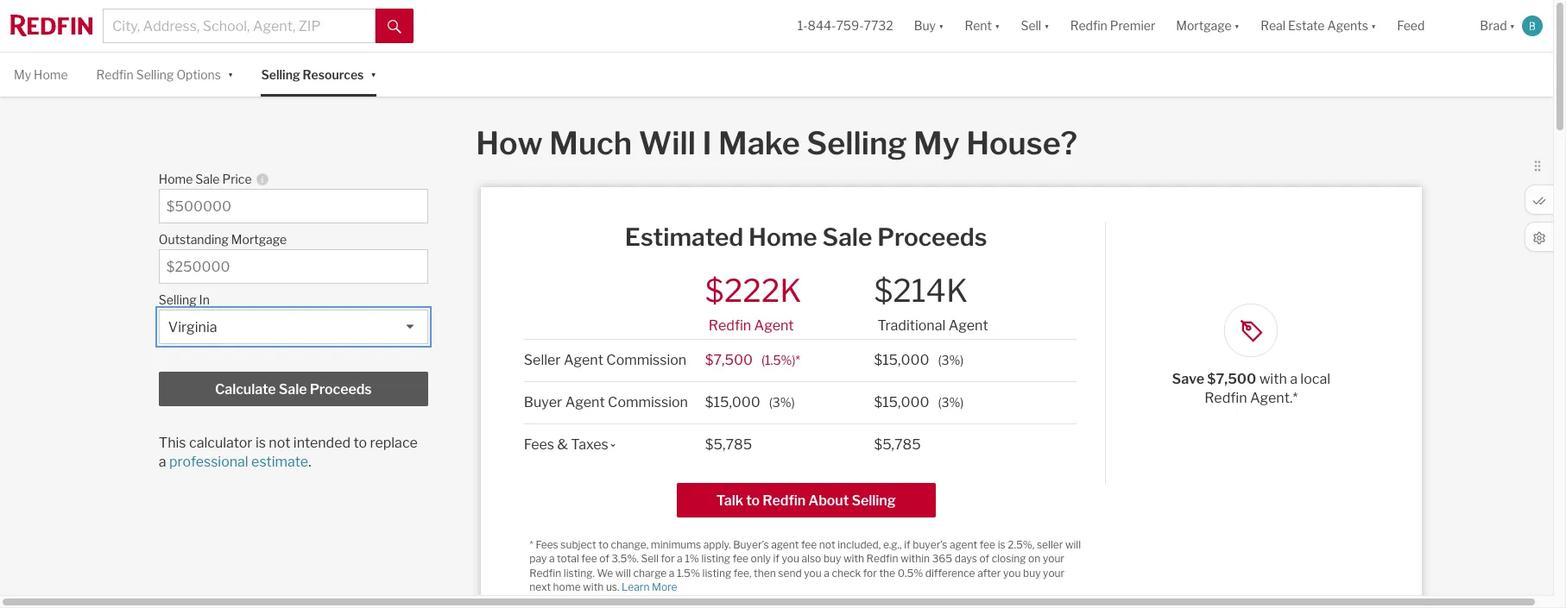 Task type: vqa. For each thing, say whether or not it's contained in the screenshot.
Sale & tax history
no



Task type: describe. For each thing, give the bounding box(es) containing it.
1-844-759-7732
[[798, 18, 894, 33]]

real estate agents ▾
[[1261, 18, 1377, 33]]

Home Sale Price text field
[[167, 199, 420, 215]]

estate
[[1289, 18, 1325, 33]]

1-844-759-7732 link
[[798, 18, 894, 33]]

after
[[978, 567, 1001, 580]]

redfin inside with a local redfin agent.*
[[1205, 391, 1247, 407]]

brad ▾
[[1481, 18, 1516, 33]]

estimated
[[625, 223, 744, 252]]

redfin up 'next'
[[530, 567, 562, 580]]

total
[[557, 553, 579, 566]]

mortgage ▾ button
[[1177, 0, 1240, 52]]

sell inside dropdown button
[[1021, 18, 1042, 33]]

rent ▾
[[965, 18, 1000, 33]]

rent ▾ button
[[965, 0, 1000, 52]]

house?
[[967, 125, 1078, 163]]

e.g.,
[[883, 539, 902, 552]]

this calculator is not intended to replace a
[[159, 435, 418, 471]]

talk to redfin about selling button
[[677, 483, 936, 518]]

agents
[[1328, 18, 1369, 33]]

buyer's
[[913, 539, 948, 552]]

submit search image
[[388, 20, 402, 33]]

we
[[597, 567, 613, 580]]

redfin premier button
[[1060, 0, 1166, 52]]

redfin premier
[[1071, 18, 1156, 33]]

save $7,500
[[1172, 372, 1260, 388]]

selling resources ▾
[[261, 66, 377, 82]]

7732
[[864, 18, 894, 33]]

rent
[[965, 18, 992, 33]]

1 horizontal spatial you
[[804, 567, 822, 580]]

0 vertical spatial $7,500
[[705, 352, 753, 369]]

real
[[1261, 18, 1286, 33]]

intended
[[293, 435, 351, 452]]

$222k
[[705, 272, 802, 310]]

minimums
[[651, 539, 701, 552]]

price
[[222, 172, 252, 187]]

* inside * fees subject to change, minimums apply. buyer's agent fee not included, e.g., if buyer's agent fee is 2.5%, seller will pay a total fee of 3.5%. sell for a 1% listing fee only if you also buy with redfin within 365 days of closing on your redfin listing. we will charge a 1.5% listing fee, then send you a check for the 0.5% difference after you buy your next home with us.
[[530, 539, 534, 552]]

buy ▾ button
[[904, 0, 955, 52]]

1 $5,785 from the left
[[705, 437, 752, 453]]

only
[[751, 553, 771, 566]]

sale for price
[[195, 172, 220, 187]]

a right the pay on the bottom
[[549, 553, 555, 566]]

rent ▾ button
[[955, 0, 1011, 52]]

proceeds inside button
[[310, 382, 372, 398]]

fee up also
[[801, 539, 817, 552]]

about
[[809, 493, 849, 509]]

1 vertical spatial sale
[[823, 223, 873, 252]]

1 horizontal spatial buy
[[1023, 567, 1041, 580]]

the
[[880, 567, 896, 580]]

save
[[1172, 372, 1205, 388]]

brad
[[1481, 18, 1507, 33]]

on
[[1029, 553, 1041, 566]]

▾ right brad
[[1510, 18, 1516, 33]]

difference
[[926, 567, 976, 580]]

professional estimate .
[[169, 454, 311, 471]]

1.5%
[[677, 567, 700, 580]]

seller
[[524, 352, 561, 369]]

redfin up the
[[867, 553, 899, 566]]

fee up fee,
[[733, 553, 749, 566]]

sell ▾ button
[[1011, 0, 1060, 52]]

check
[[832, 567, 861, 580]]

1 horizontal spatial for
[[863, 567, 877, 580]]

not inside * fees subject to change, minimums apply. buyer's agent fee not included, e.g., if buyer's agent fee is 2.5%, seller will pay a total fee of 3.5%. sell for a 1% listing fee only if you also buy with redfin within 365 days of closing on your redfin listing. we will charge a 1.5% listing fee, then send you a check for the 0.5% difference after you buy your next home with us.
[[819, 539, 836, 552]]

a left check
[[824, 567, 830, 580]]

0 vertical spatial for
[[661, 553, 675, 566]]

selling inside button
[[852, 493, 896, 509]]

learn more
[[622, 581, 678, 594]]

will
[[639, 125, 696, 163]]

0 vertical spatial proceeds
[[878, 223, 988, 252]]

included,
[[838, 539, 881, 552]]

apply.
[[704, 539, 731, 552]]

feed
[[1398, 18, 1425, 33]]

(3%) for $7,500
[[938, 353, 964, 368]]

replace
[[370, 435, 418, 452]]

my home link
[[14, 53, 68, 97]]

$7,500 (1.5%) *
[[705, 352, 800, 369]]

buy ▾ button
[[914, 0, 944, 52]]

resources
[[303, 67, 364, 82]]

learn
[[622, 581, 650, 594]]

1 vertical spatial mortgage
[[231, 233, 287, 247]]

to inside * fees subject to change, minimums apply. buyer's agent fee not included, e.g., if buyer's agent fee is 2.5%, seller will pay a total fee of 3.5%. sell for a 1% listing fee only if you also buy with redfin within 365 days of closing on your redfin listing. we will charge a 1.5% listing fee, then send you a check for the 0.5% difference after you buy your next home with us.
[[599, 539, 609, 552]]

0 vertical spatial listing
[[702, 553, 731, 566]]

▾ inside selling resources ▾
[[371, 66, 377, 81]]

$214k traditional agent
[[874, 272, 989, 334]]

844-
[[808, 18, 836, 33]]

how
[[476, 125, 543, 163]]

home for estimated home sale proceeds
[[749, 223, 818, 252]]

fee up closing
[[980, 539, 996, 552]]

1%
[[685, 553, 699, 566]]

redfin inside button
[[1071, 18, 1108, 33]]

selling in
[[159, 293, 210, 308]]

with inside with a local redfin agent.*
[[1260, 372, 1287, 388]]

2 $5,785 from the left
[[874, 437, 921, 453]]

▾ inside buy ▾ dropdown button
[[939, 18, 944, 33]]

.
[[308, 454, 311, 471]]

with a local redfin agent.*
[[1205, 372, 1331, 407]]

calculate sale proceeds button
[[159, 372, 428, 407]]

a up more
[[669, 567, 675, 580]]

buyer agent commission
[[524, 394, 688, 411]]

$15,000 (3%) for $15,000
[[874, 394, 964, 411]]

selling inside selling resources ▾
[[261, 67, 300, 82]]

listing.
[[564, 567, 595, 580]]

sell ▾
[[1021, 18, 1050, 33]]

$15,000 for $15,000
[[874, 394, 930, 411]]

sell ▾ button
[[1021, 0, 1050, 52]]

real estate agents ▾ link
[[1261, 0, 1377, 52]]

i
[[703, 125, 712, 163]]

* inside $7,500 (1.5%) *
[[796, 353, 800, 368]]

$222k redfin agent
[[705, 272, 802, 334]]

pay
[[530, 553, 547, 566]]

1 horizontal spatial will
[[1066, 539, 1081, 552]]

▾ inside rent ▾ dropdown button
[[995, 18, 1000, 33]]

home
[[553, 581, 581, 594]]

home sale price
[[159, 172, 252, 187]]

a inside with a local redfin agent.*
[[1290, 372, 1298, 388]]

selling inside redfin selling options ▾
[[136, 67, 174, 82]]



Task type: locate. For each thing, give the bounding box(es) containing it.
fees up the pay on the bottom
[[536, 539, 559, 552]]

1 horizontal spatial $5,785
[[874, 437, 921, 453]]

will down 3.5%.
[[616, 567, 631, 580]]

2 agent from the left
[[950, 539, 978, 552]]

redfin left about
[[763, 493, 806, 509]]

fees & taxes
[[524, 437, 609, 453]]

buy ▾
[[914, 18, 944, 33]]

0 vertical spatial sale
[[195, 172, 220, 187]]

1 vertical spatial with
[[844, 553, 865, 566]]

1 vertical spatial sell
[[641, 553, 659, 566]]

1 vertical spatial for
[[863, 567, 877, 580]]

0 horizontal spatial $7,500
[[705, 352, 753, 369]]

outstanding mortgage element
[[159, 224, 419, 250]]

commission
[[607, 352, 687, 369], [608, 394, 688, 411]]

buyer
[[524, 394, 562, 411]]

redfin inside $222k redfin agent
[[709, 318, 751, 334]]

will right seller
[[1066, 539, 1081, 552]]

selling
[[136, 67, 174, 82], [261, 67, 300, 82], [807, 125, 907, 163], [159, 293, 197, 308], [852, 493, 896, 509]]

for
[[661, 553, 675, 566], [863, 567, 877, 580]]

$7,500 right 'save'
[[1208, 372, 1257, 388]]

0 vertical spatial to
[[354, 435, 367, 452]]

calculate
[[215, 382, 276, 398]]

selling resources link
[[261, 53, 364, 97]]

days
[[955, 553, 978, 566]]

1 horizontal spatial not
[[819, 539, 836, 552]]

$15,000 (3%)
[[874, 352, 964, 369], [705, 394, 795, 411], [874, 394, 964, 411]]

next
[[530, 581, 551, 594]]

agent.*
[[1250, 391, 1298, 407]]

0 horizontal spatial not
[[269, 435, 291, 452]]

3.5%.
[[612, 553, 639, 566]]

0.5%
[[898, 567, 923, 580]]

(3%)
[[938, 353, 964, 368], [769, 395, 795, 410], [938, 395, 964, 410]]

to right subject
[[599, 539, 609, 552]]

outstanding mortgage
[[159, 233, 287, 247]]

0 vertical spatial your
[[1043, 553, 1065, 566]]

agent right traditional
[[949, 318, 989, 334]]

* up the pay on the bottom
[[530, 539, 534, 552]]

fees inside * fees subject to change, minimums apply. buyer's agent fee not included, e.g., if buyer's agent fee is 2.5%, seller will pay a total fee of 3.5%. sell for a 1% listing fee only if you also buy with redfin within 365 days of closing on your redfin listing. we will charge a 1.5% listing fee, then send you a check for the 0.5% difference after you buy your next home with us.
[[536, 539, 559, 552]]

mortgage inside dropdown button
[[1177, 18, 1232, 33]]

mortgage ▾
[[1177, 18, 1240, 33]]

seller
[[1037, 539, 1063, 552]]

with down the included, in the right of the page
[[844, 553, 865, 566]]

commission for seller agent commission
[[607, 352, 687, 369]]

fees
[[524, 437, 554, 453], [536, 539, 559, 552]]

Outstanding Mortgage text field
[[167, 259, 420, 276]]

1 vertical spatial to
[[746, 493, 760, 509]]

proceeds
[[878, 223, 988, 252], [310, 382, 372, 398]]

calculate sale proceeds
[[215, 382, 372, 398]]

with
[[1260, 372, 1287, 388], [844, 553, 865, 566], [583, 581, 604, 594]]

▾ right resources at the top left of page
[[371, 66, 377, 81]]

redfin selling options ▾
[[96, 66, 234, 82]]

0 horizontal spatial is
[[256, 435, 266, 452]]

agent inside $222k redfin agent
[[754, 318, 794, 334]]

▾ right agents
[[1371, 18, 1377, 33]]

▾ inside mortgage ▾ dropdown button
[[1235, 18, 1240, 33]]

0 horizontal spatial with
[[583, 581, 604, 594]]

in
[[199, 293, 210, 308]]

0 vertical spatial with
[[1260, 372, 1287, 388]]

my
[[14, 67, 31, 82], [914, 125, 960, 163]]

mortgage
[[1177, 18, 1232, 33], [231, 233, 287, 247]]

▾
[[939, 18, 944, 33], [995, 18, 1000, 33], [1044, 18, 1050, 33], [1235, 18, 1240, 33], [1371, 18, 1377, 33], [1510, 18, 1516, 33], [228, 66, 234, 81], [371, 66, 377, 81]]

redfin inside button
[[763, 493, 806, 509]]

this
[[159, 435, 186, 452]]

1 vertical spatial not
[[819, 539, 836, 552]]

0 horizontal spatial to
[[354, 435, 367, 452]]

1 horizontal spatial of
[[980, 553, 990, 566]]

a
[[1290, 372, 1298, 388], [159, 454, 166, 471], [549, 553, 555, 566], [677, 553, 683, 566], [669, 567, 675, 580], [824, 567, 830, 580]]

commission down seller agent commission
[[608, 394, 688, 411]]

home
[[34, 67, 68, 82], [159, 172, 193, 187], [749, 223, 818, 252]]

not up also
[[819, 539, 836, 552]]

us.
[[606, 581, 620, 594]]

you up send
[[782, 553, 800, 566]]

professional estimate link
[[169, 454, 308, 471]]

0 horizontal spatial for
[[661, 553, 675, 566]]

buyer's
[[733, 539, 769, 552]]

with down we
[[583, 581, 604, 594]]

charge
[[633, 567, 667, 580]]

1 vertical spatial commission
[[608, 394, 688, 411]]

▾ left the real
[[1235, 18, 1240, 33]]

much
[[550, 125, 632, 163]]

for left the
[[863, 567, 877, 580]]

sale for proceeds
[[279, 382, 307, 398]]

to left replace
[[354, 435, 367, 452]]

a inside this calculator is not intended to replace a
[[159, 454, 166, 471]]

▾ right 'rent ▾'
[[1044, 18, 1050, 33]]

agent right seller
[[564, 352, 604, 369]]

2 vertical spatial with
[[583, 581, 604, 594]]

0 horizontal spatial my
[[14, 67, 31, 82]]

1 vertical spatial home
[[159, 172, 193, 187]]

selling in element
[[159, 284, 419, 310]]

to inside button
[[746, 493, 760, 509]]

then
[[754, 567, 776, 580]]

2 horizontal spatial home
[[749, 223, 818, 252]]

1 of from the left
[[600, 553, 610, 566]]

▾ inside redfin selling options ▾
[[228, 66, 234, 81]]

buy up check
[[824, 553, 842, 566]]

0 vertical spatial if
[[904, 539, 911, 552]]

1 horizontal spatial if
[[904, 539, 911, 552]]

$15,000 (3%) for $7,500
[[874, 352, 964, 369]]

subject
[[561, 539, 596, 552]]

2 horizontal spatial sale
[[823, 223, 873, 252]]

not
[[269, 435, 291, 452], [819, 539, 836, 552]]

redfin down save $7,500
[[1205, 391, 1247, 407]]

1 vertical spatial listing
[[703, 567, 732, 580]]

1 vertical spatial $7,500
[[1208, 372, 1257, 388]]

0 vertical spatial mortgage
[[1177, 18, 1232, 33]]

redfin left premier at right top
[[1071, 18, 1108, 33]]

agent up (1.5%)
[[754, 318, 794, 334]]

0 horizontal spatial will
[[616, 567, 631, 580]]

0 vertical spatial *
[[796, 353, 800, 368]]

proceeds up intended
[[310, 382, 372, 398]]

to inside this calculator is not intended to replace a
[[354, 435, 367, 452]]

0 vertical spatial not
[[269, 435, 291, 452]]

home for my home
[[34, 67, 68, 82]]

1 vertical spatial if
[[773, 553, 780, 566]]

buy
[[914, 18, 936, 33]]

not inside this calculator is not intended to replace a
[[269, 435, 291, 452]]

1 agent from the left
[[771, 539, 799, 552]]

options
[[177, 67, 221, 82]]

0 vertical spatial home
[[34, 67, 68, 82]]

$7,500
[[705, 352, 753, 369], [1208, 372, 1257, 388]]

sale inside button
[[279, 382, 307, 398]]

if right only
[[773, 553, 780, 566]]

$5,785
[[705, 437, 752, 453], [874, 437, 921, 453]]

2 horizontal spatial to
[[746, 493, 760, 509]]

listing left fee,
[[703, 567, 732, 580]]

to
[[354, 435, 367, 452], [746, 493, 760, 509], [599, 539, 609, 552]]

▾ right options
[[228, 66, 234, 81]]

0 vertical spatial is
[[256, 435, 266, 452]]

0 vertical spatial my
[[14, 67, 31, 82]]

2 vertical spatial home
[[749, 223, 818, 252]]

agent inside the $214k traditional agent
[[949, 318, 989, 334]]

1 vertical spatial buy
[[1023, 567, 1041, 580]]

proceeds up $214k
[[878, 223, 988, 252]]

1 vertical spatial my
[[914, 125, 960, 163]]

redfin selling options link
[[96, 53, 221, 97]]

calculator
[[189, 435, 253, 452]]

(1.5%)
[[762, 353, 796, 368]]

buy
[[824, 553, 842, 566], [1023, 567, 1041, 580]]

talk
[[717, 493, 744, 509]]

sell inside * fees subject to change, minimums apply. buyer's agent fee not included, e.g., if buyer's agent fee is 2.5%, seller will pay a total fee of 3.5%. sell for a 1% listing fee only if you also buy with redfin within 365 days of closing on your redfin listing. we will charge a 1.5% listing fee, then send you a check for the 0.5% difference after you buy your next home with us.
[[641, 553, 659, 566]]

you down also
[[804, 567, 822, 580]]

user photo image
[[1523, 16, 1543, 36]]

is up closing
[[998, 539, 1006, 552]]

0 horizontal spatial of
[[600, 553, 610, 566]]

you down closing
[[1003, 567, 1021, 580]]

learn more link
[[622, 581, 678, 594]]

1 horizontal spatial mortgage
[[1177, 18, 1232, 33]]

closing
[[992, 553, 1026, 566]]

* fees subject to change, minimums apply. buyer's agent fee not included, e.g., if buyer's agent fee is 2.5%, seller will pay a total fee of 3.5%. sell for a 1% listing fee only if you also buy with redfin within 365 days of closing on your redfin listing. we will charge a 1.5% listing fee, then send you a check for the 0.5% difference after you buy your next home with us.
[[530, 539, 1081, 594]]

listing down apply.
[[702, 553, 731, 566]]

is
[[256, 435, 266, 452], [998, 539, 1006, 552]]

City, Address, School, Agent, ZIP search field
[[103, 9, 376, 43]]

how much will i make selling my house?
[[476, 125, 1078, 163]]

0 horizontal spatial sale
[[195, 172, 220, 187]]

1 horizontal spatial my
[[914, 125, 960, 163]]

sell up charge at the left bottom of page
[[641, 553, 659, 566]]

1 horizontal spatial *
[[796, 353, 800, 368]]

fee up listing.
[[582, 553, 597, 566]]

listing
[[702, 553, 731, 566], [703, 567, 732, 580]]

365
[[932, 553, 953, 566]]

is inside this calculator is not intended to replace a
[[256, 435, 266, 452]]

0 horizontal spatial proceeds
[[310, 382, 372, 398]]

1 horizontal spatial sale
[[279, 382, 307, 398]]

1 horizontal spatial sell
[[1021, 18, 1042, 33]]

not up estimate
[[269, 435, 291, 452]]

1 vertical spatial your
[[1043, 567, 1065, 580]]

1 horizontal spatial is
[[998, 539, 1006, 552]]

agent up the days
[[950, 539, 978, 552]]

1-
[[798, 18, 808, 33]]

0 vertical spatial commission
[[607, 352, 687, 369]]

local
[[1301, 372, 1331, 388]]

of up after
[[980, 553, 990, 566]]

virginia
[[168, 320, 217, 336]]

▾ inside the 'real estate agents ▾' link
[[1371, 18, 1377, 33]]

agent right buyer
[[565, 394, 605, 411]]

(3%) for $15,000
[[938, 395, 964, 410]]

2 vertical spatial to
[[599, 539, 609, 552]]

redfin right my home in the left top of the page
[[96, 67, 134, 82]]

▾ inside sell ▾ dropdown button
[[1044, 18, 1050, 33]]

0 vertical spatial will
[[1066, 539, 1081, 552]]

redfin up $7,500 (1.5%) *
[[709, 318, 751, 334]]

of
[[600, 553, 610, 566], [980, 553, 990, 566]]

1 vertical spatial is
[[998, 539, 1006, 552]]

1 vertical spatial proceeds
[[310, 382, 372, 398]]

0 horizontal spatial home
[[34, 67, 68, 82]]

is inside * fees subject to change, minimums apply. buyer's agent fee not included, e.g., if buyer's agent fee is 2.5%, seller will pay a total fee of 3.5%. sell for a 1% listing fee only if you also buy with redfin within 365 days of closing on your redfin listing. we will charge a 1.5% listing fee, then send you a check for the 0.5% difference after you buy your next home with us.
[[998, 539, 1006, 552]]

0 horizontal spatial $5,785
[[705, 437, 752, 453]]

$7,500 left (1.5%)
[[705, 352, 753, 369]]

1 vertical spatial will
[[616, 567, 631, 580]]

make
[[719, 125, 800, 163]]

sell right 'rent ▾'
[[1021, 18, 1042, 33]]

fees left &
[[524, 437, 554, 453]]

for down minimums
[[661, 553, 675, 566]]

with up the agent.*
[[1260, 372, 1287, 388]]

0 horizontal spatial sell
[[641, 553, 659, 566]]

fee,
[[734, 567, 752, 580]]

send
[[778, 567, 802, 580]]

* down $222k redfin agent
[[796, 353, 800, 368]]

talk to redfin about selling
[[717, 493, 896, 509]]

1 horizontal spatial to
[[599, 539, 609, 552]]

2 of from the left
[[980, 553, 990, 566]]

estimate
[[251, 454, 308, 471]]

commission for buyer agent commission
[[608, 394, 688, 411]]

mortgage up outstanding mortgage text field
[[231, 233, 287, 247]]

taxes
[[571, 437, 609, 453]]

0 horizontal spatial if
[[773, 553, 780, 566]]

mortgage left the real
[[1177, 18, 1232, 33]]

if
[[904, 539, 911, 552], [773, 553, 780, 566]]

1 vertical spatial *
[[530, 539, 534, 552]]

premier
[[1110, 18, 1156, 33]]

0 vertical spatial sell
[[1021, 18, 1042, 33]]

0 horizontal spatial agent
[[771, 539, 799, 552]]

agent up send
[[771, 539, 799, 552]]

fee
[[801, 539, 817, 552], [980, 539, 996, 552], [582, 553, 597, 566], [733, 553, 749, 566]]

commission up buyer agent commission
[[607, 352, 687, 369]]

0 horizontal spatial mortgage
[[231, 233, 287, 247]]

1 horizontal spatial with
[[844, 553, 865, 566]]

$15,000 for $7,500
[[874, 352, 930, 369]]

mortgage ▾ button
[[1166, 0, 1251, 52]]

*
[[796, 353, 800, 368], [530, 539, 534, 552]]

a down this
[[159, 454, 166, 471]]

1 horizontal spatial proceeds
[[878, 223, 988, 252]]

759-
[[836, 18, 864, 33]]

0 horizontal spatial buy
[[824, 553, 842, 566]]

is up estimate
[[256, 435, 266, 452]]

within
[[901, 553, 930, 566]]

1 horizontal spatial agent
[[950, 539, 978, 552]]

▾ right the 'rent'
[[995, 18, 1000, 33]]

▾ right buy
[[939, 18, 944, 33]]

1 vertical spatial fees
[[536, 539, 559, 552]]

a left the local
[[1290, 372, 1298, 388]]

&
[[557, 437, 568, 453]]

a left "1%"
[[677, 553, 683, 566]]

0 vertical spatial buy
[[824, 553, 842, 566]]

of up we
[[600, 553, 610, 566]]

0 horizontal spatial you
[[782, 553, 800, 566]]

redfin inside redfin selling options ▾
[[96, 67, 134, 82]]

if right e.g.,
[[904, 539, 911, 552]]

1 horizontal spatial home
[[159, 172, 193, 187]]

2 vertical spatial sale
[[279, 382, 307, 398]]

my home
[[14, 67, 68, 82]]

agent
[[754, 318, 794, 334], [949, 318, 989, 334], [564, 352, 604, 369], [565, 394, 605, 411]]

2 horizontal spatial with
[[1260, 372, 1287, 388]]

2 horizontal spatial you
[[1003, 567, 1021, 580]]

to right talk
[[746, 493, 760, 509]]

buy down on
[[1023, 567, 1041, 580]]

0 vertical spatial fees
[[524, 437, 554, 453]]

1 horizontal spatial $7,500
[[1208, 372, 1257, 388]]

0 horizontal spatial *
[[530, 539, 534, 552]]



